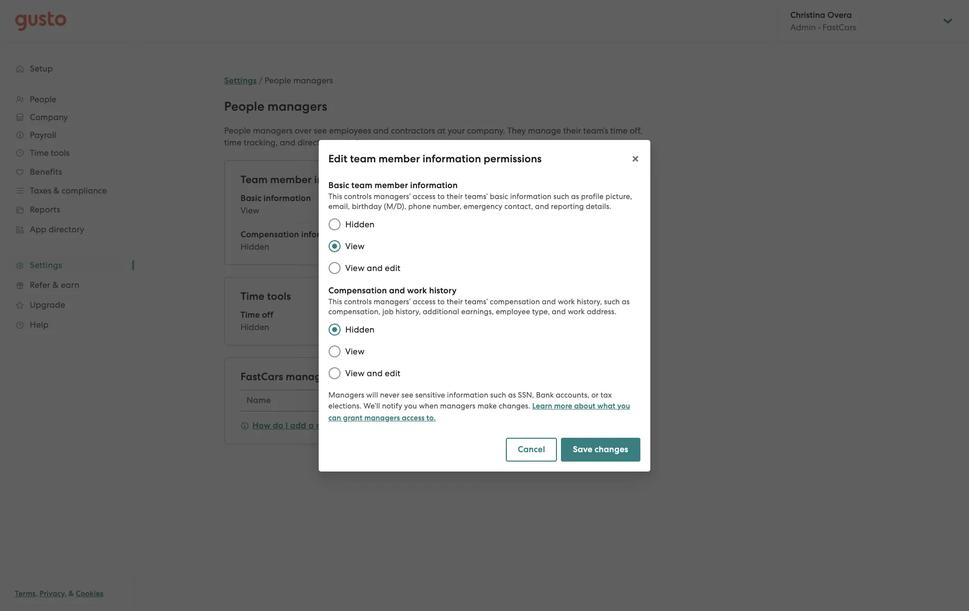 Task type: vqa. For each thing, say whether or not it's contained in the screenshot.
Edit to the right
yes



Task type: describe. For each thing, give the bounding box(es) containing it.
upgrade
[[30, 300, 65, 310]]

account menu element
[[778, 0, 955, 42]]

benefits link
[[10, 163, 124, 181]]

about
[[575, 402, 596, 411]]

direct
[[298, 138, 320, 148]]

and down over
[[280, 138, 296, 148]]

information up contact,
[[511, 192, 552, 201]]

how do i add a manager?
[[253, 421, 358, 431]]

off
[[262, 310, 274, 320]]

compensation
[[490, 297, 541, 306]]

will
[[367, 391, 379, 400]]

compensation for information
[[241, 229, 299, 240]]

changes
[[595, 444, 629, 455]]

app
[[30, 225, 46, 234]]

setup link
[[10, 60, 124, 77]]

team for edit
[[350, 152, 376, 165]]

member inside team member information group
[[270, 173, 312, 186]]

to.
[[427, 414, 436, 422]]

edit for team
[[385, 263, 401, 273]]

time off hidden
[[241, 310, 274, 332]]

terms link
[[15, 590, 36, 599]]

2 vertical spatial work
[[568, 307, 585, 316]]

people for people managers
[[224, 99, 265, 114]]

can
[[329, 414, 342, 422]]

time for time tools
[[241, 290, 265, 303]]

changes.
[[499, 402, 531, 411]]

never
[[380, 391, 400, 400]]

title
[[462, 395, 480, 406]]

1 , from the left
[[36, 590, 38, 599]]

manager?
[[316, 421, 358, 431]]

job
[[383, 307, 394, 316]]

tracking,
[[244, 138, 278, 148]]

help
[[30, 320, 49, 330]]

as inside managers will never see sensitive information such as ssn, bank accounts, or tax elections. we'll notify you when managers make changes.
[[509, 391, 517, 400]]

(m/d),
[[384, 202, 407, 211]]

Hidden radio
[[324, 319, 346, 340]]

help link
[[10, 316, 124, 334]]

1 horizontal spatial history,
[[577, 297, 603, 306]]

more
[[555, 402, 573, 411]]

permissions
[[484, 152, 542, 165]]

number,
[[433, 202, 462, 211]]

managers inside 'settings / people managers'
[[293, 75, 333, 85]]

see for over
[[314, 126, 327, 136]]

privacy
[[40, 590, 65, 599]]

earn
[[61, 280, 79, 290]]

what
[[598, 402, 616, 411]]

see for never
[[402, 391, 414, 400]]

0 horizontal spatial time
[[224, 138, 242, 148]]

edit team member information permissions
[[329, 152, 542, 165]]

emergency
[[464, 202, 503, 211]]

bank
[[537, 391, 554, 400]]

tax
[[601, 391, 612, 400]]

team
[[241, 173, 268, 186]]

settings for settings
[[30, 260, 62, 270]]

people for people managers over see employees and contractors at your company. they manage their team's time off, time tracking, and direct report information.
[[224, 126, 251, 136]]

view up managers
[[346, 368, 365, 378]]

controls for compensation
[[344, 297, 372, 306]]

and inside basic team member information this controls managers' access to their teams' basic information such as profile picture, email, birthday (m/d), phone number, emergency contact, and reporting details.
[[536, 202, 550, 211]]

email,
[[329, 202, 350, 211]]

time off element
[[241, 309, 630, 333]]

edit link
[[615, 291, 630, 301]]

notify
[[382, 402, 403, 411]]

teams' for compensation and work history
[[465, 297, 488, 306]]

people managers
[[224, 99, 327, 114]]

earnings,
[[462, 307, 494, 316]]

profile
[[582, 192, 604, 201]]

time for time off hidden
[[241, 310, 260, 320]]

information inside managers will never see sensitive information such as ssn, bank accounts, or tax elections. we'll notify you when managers make changes.
[[448, 391, 489, 400]]

your
[[448, 126, 465, 136]]

ssn,
[[518, 391, 535, 400]]

managers inside the learn more about what you can grant managers access to.
[[365, 414, 400, 422]]

1 horizontal spatial settings link
[[224, 75, 257, 86]]

hidden inside compensation information hidden
[[241, 242, 269, 252]]

they
[[508, 126, 526, 136]]

compensation information hidden
[[241, 229, 349, 252]]

contractors
[[391, 126, 435, 136]]

1 horizontal spatial time
[[611, 126, 628, 136]]

do
[[273, 421, 284, 431]]

managers inside managers will never see sensitive information such as ssn, bank accounts, or tax elections. we'll notify you when managers make changes.
[[441, 402, 476, 411]]

basic information element
[[241, 193, 630, 223]]

managers' for team
[[374, 192, 411, 201]]

reports
[[30, 205, 60, 215]]

their inside people managers over see employees and contractors at your company. they manage their team's time off, time tracking, and direct report information.
[[563, 126, 581, 136]]

managers will never see sensitive information such as ssn, bank accounts, or tax elections. we'll notify you when managers make changes.
[[329, 391, 612, 411]]

at
[[437, 126, 446, 136]]

such inside basic team member information this controls managers' access to their teams' basic information such as profile picture, email, birthday (m/d), phone number, emergency contact, and reporting details.
[[554, 192, 570, 201]]

add
[[290, 421, 306, 431]]

setup
[[30, 64, 53, 74]]

make
[[478, 402, 497, 411]]

compensation and work history this controls managers' access to their teams' compensation and work history, such as compensation, job history, additional earnings, employee type, and work address.
[[329, 285, 630, 316]]

member for edit
[[379, 152, 420, 165]]

phone
[[409, 202, 431, 211]]

access inside the learn more about what you can grant managers access to.
[[402, 414, 425, 422]]

when
[[419, 402, 439, 411]]

save changes button
[[562, 438, 641, 462]]

picture,
[[606, 192, 633, 201]]

compensation for and
[[329, 285, 387, 296]]

learn
[[533, 402, 553, 411]]

people managers over see employees and contractors at your company. they manage their team's time off, time tracking, and direct report information.
[[224, 126, 643, 148]]

0 horizontal spatial settings link
[[10, 256, 124, 274]]

home image
[[15, 11, 67, 31]]

and right view and edit option
[[367, 263, 383, 273]]

benefits
[[30, 167, 62, 177]]

time tools group
[[241, 290, 630, 333]]

access for history
[[413, 297, 436, 306]]

grant
[[343, 414, 363, 422]]

member for basic
[[375, 180, 409, 190]]

2 , from the left
[[65, 590, 67, 599]]

how
[[253, 421, 271, 431]]

cancel button
[[506, 438, 558, 462]]

view up view and edit radio
[[346, 346, 365, 356]]

contact,
[[505, 202, 534, 211]]

compensation,
[[329, 307, 381, 316]]

fastcars
[[241, 371, 283, 383]]

fastcars managers
[[241, 371, 336, 383]]

save
[[573, 444, 593, 455]]



Task type: locate. For each thing, give the bounding box(es) containing it.
see inside managers will never see sensitive information such as ssn, bank accounts, or tax elections. we'll notify you when managers make changes.
[[402, 391, 414, 400]]

their down history
[[447, 297, 463, 306]]

view and edit down view option
[[346, 263, 401, 273]]

information down "team member information"
[[264, 193, 311, 204]]

hidden down compensation,
[[346, 325, 375, 335]]

hidden down basic information view
[[241, 242, 269, 252]]

view
[[241, 206, 260, 216], [346, 241, 365, 251], [346, 263, 365, 273], [346, 346, 365, 356], [346, 368, 365, 378]]

0 vertical spatial &
[[53, 280, 59, 290]]

1 vertical spatial access
[[413, 297, 436, 306]]

0 vertical spatial time
[[611, 126, 628, 136]]

time left tracking,
[[224, 138, 242, 148]]

1 vertical spatial controls
[[344, 297, 372, 306]]

information up basic information element
[[411, 180, 458, 190]]

managers' inside basic team member information this controls managers' access to their teams' basic information such as profile picture, email, birthday (m/d), phone number, emergency contact, and reporting details.
[[374, 192, 411, 201]]

basic for information
[[241, 193, 262, 204]]

such inside managers will never see sensitive information such as ssn, bank accounts, or tax elections. we'll notify you when managers make changes.
[[491, 391, 507, 400]]

1 managers' from the top
[[374, 192, 411, 201]]

this up compensation,
[[329, 297, 343, 306]]

, left privacy
[[36, 590, 38, 599]]

0 horizontal spatial ,
[[36, 590, 38, 599]]

2 this from the top
[[329, 297, 343, 306]]

1 vertical spatial basic
[[241, 193, 262, 204]]

to
[[438, 192, 445, 201], [438, 297, 445, 306]]

settings inside the gusto navigation element
[[30, 260, 62, 270]]

teams' up the 'earnings,'
[[465, 297, 488, 306]]

1 vertical spatial see
[[402, 391, 414, 400]]

to up number,
[[438, 192, 445, 201]]

their inside compensation and work history this controls managers' access to their teams' compensation and work history, such as compensation, job history, additional earnings, employee type, and work address.
[[447, 297, 463, 306]]

such up the make
[[491, 391, 507, 400]]

terms , privacy , & cookies
[[15, 590, 103, 599]]

and up job
[[390, 285, 405, 296]]

basic for team
[[329, 180, 350, 190]]

information down people managers over see employees and contractors at your company. they manage their team's time off, time tracking, and direct report information. group
[[423, 152, 482, 165]]

settings up refer
[[30, 260, 62, 270]]

additional
[[423, 307, 460, 316]]

1 vertical spatial settings link
[[10, 256, 124, 274]]

compensation inside compensation information hidden
[[241, 229, 299, 240]]

0 vertical spatial time
[[241, 290, 265, 303]]

you right what
[[618, 402, 631, 411]]

manage
[[528, 126, 561, 136]]

View and edit radio
[[324, 257, 346, 279]]

0 vertical spatial people
[[265, 75, 291, 85]]

basic down team
[[241, 193, 262, 204]]

0 vertical spatial teams'
[[465, 192, 488, 201]]

view and edit for and
[[346, 368, 401, 378]]

hidden
[[346, 219, 375, 229], [241, 242, 269, 252], [241, 322, 269, 332], [346, 325, 375, 335]]

information up email,
[[314, 173, 373, 186]]

2 edit from the top
[[385, 368, 401, 378]]

reporting
[[552, 202, 584, 211]]

controls inside basic team member information this controls managers' access to their teams' basic information such as profile picture, email, birthday (m/d), phone number, emergency contact, and reporting details.
[[344, 192, 372, 201]]

teams' up emergency
[[465, 192, 488, 201]]

edit for and
[[385, 368, 401, 378]]

you inside the learn more about what you can grant managers access to.
[[618, 402, 631, 411]]

access up "additional"
[[413, 297, 436, 306]]

0 vertical spatial settings link
[[224, 75, 257, 86]]

compensation
[[241, 229, 299, 240], [329, 285, 387, 296]]

list containing basic information
[[241, 193, 630, 253]]

settings left /
[[224, 75, 257, 86]]

history
[[430, 285, 457, 296]]

2 vertical spatial people
[[224, 126, 251, 136]]

0 horizontal spatial as
[[509, 391, 517, 400]]

see right never
[[402, 391, 414, 400]]

teams'
[[465, 192, 488, 201], [465, 297, 488, 306]]

as
[[572, 192, 580, 201], [622, 297, 630, 306], [509, 391, 517, 400]]

save changes
[[573, 444, 629, 455]]

teams' inside compensation and work history this controls managers' access to their teams' compensation and work history, such as compensation, job history, additional earnings, employee type, and work address.
[[465, 297, 488, 306]]

basic
[[490, 192, 509, 201]]

information inside compensation information hidden
[[301, 229, 349, 240]]

1 vertical spatial edit
[[385, 368, 401, 378]]

0 horizontal spatial basic
[[241, 193, 262, 204]]

1 this from the top
[[329, 192, 343, 201]]

as inside compensation and work history this controls managers' access to their teams' compensation and work history, such as compensation, job history, additional earnings, employee type, and work address.
[[622, 297, 630, 306]]

1 vertical spatial team
[[352, 180, 373, 190]]

upgrade link
[[10, 296, 124, 314]]

1 horizontal spatial as
[[572, 192, 580, 201]]

compensation up compensation,
[[329, 285, 387, 296]]

compensation down basic information view
[[241, 229, 299, 240]]

2 controls from the top
[[344, 297, 372, 306]]

people inside 'settings / people managers'
[[265, 75, 291, 85]]

fastcars managers group
[[241, 370, 630, 432]]

managers
[[329, 391, 365, 400]]

managers' up (m/d),
[[374, 192, 411, 201]]

and right type,
[[552, 307, 566, 316]]

time inside time off hidden
[[241, 310, 260, 320]]

and up type,
[[542, 297, 556, 306]]

their left team's
[[563, 126, 581, 136]]

/
[[259, 75, 263, 85]]

people
[[265, 75, 291, 85], [224, 99, 265, 114], [224, 126, 251, 136]]

team's
[[583, 126, 609, 136]]

1 vertical spatial &
[[69, 590, 74, 599]]

2 horizontal spatial such
[[605, 297, 620, 306]]

0 vertical spatial such
[[554, 192, 570, 201]]

2 time from the top
[[241, 310, 260, 320]]

their for basic team member information
[[447, 192, 463, 201]]

app directory link
[[10, 221, 124, 238]]

view and edit
[[346, 263, 401, 273], [346, 368, 401, 378]]

settings link up refer & earn link
[[10, 256, 124, 274]]

report
[[322, 138, 346, 148]]

,
[[36, 590, 38, 599], [65, 590, 67, 599]]

such
[[554, 192, 570, 201], [605, 297, 620, 306], [491, 391, 507, 400]]

member up basic information view
[[270, 173, 312, 186]]

to inside compensation and work history this controls managers' access to their teams' compensation and work history, such as compensation, job history, additional earnings, employee type, and work address.
[[438, 297, 445, 306]]

member up (m/d),
[[375, 180, 409, 190]]

1 vertical spatial time
[[224, 138, 242, 148]]

gusto navigation element
[[0, 43, 134, 351]]

cookies button
[[76, 588, 103, 600]]

member
[[379, 152, 420, 165], [270, 173, 312, 186], [375, 180, 409, 190]]

1 teams' from the top
[[465, 192, 488, 201]]

team down information.
[[350, 152, 376, 165]]

to inside basic team member information this controls managers' access to their teams' basic information such as profile picture, email, birthday (m/d), phone number, emergency contact, and reporting details.
[[438, 192, 445, 201]]

and
[[373, 126, 389, 136], [280, 138, 296, 148], [536, 202, 550, 211], [367, 263, 383, 273], [390, 285, 405, 296], [542, 297, 556, 306], [552, 307, 566, 316], [367, 368, 383, 378]]

settings link left /
[[224, 75, 257, 86]]

refer
[[30, 280, 50, 290]]

such up address.
[[605, 297, 620, 306]]

0 horizontal spatial you
[[405, 402, 417, 411]]

learn more about what you can grant managers access to. link
[[329, 402, 631, 422]]

app directory
[[30, 225, 84, 234]]

edit inside dialog
[[329, 152, 348, 165]]

access up 'phone'
[[413, 192, 436, 201]]

1 to from the top
[[438, 192, 445, 201]]

information.
[[348, 138, 397, 148]]

hidden inside time off hidden
[[241, 322, 269, 332]]

1 vertical spatial their
[[447, 192, 463, 201]]

Hidden radio
[[324, 213, 346, 235]]

over
[[295, 126, 312, 136]]

0 horizontal spatial edit
[[329, 152, 348, 165]]

privacy link
[[40, 590, 65, 599]]

to up "additional"
[[438, 297, 445, 306]]

managers' for and
[[374, 297, 411, 306]]

teams' inside basic team member information this controls managers' access to their teams' basic information such as profile picture, email, birthday (m/d), phone number, emergency contact, and reporting details.
[[465, 192, 488, 201]]

edit inside time tools group
[[615, 291, 630, 301]]

this up email,
[[329, 192, 343, 201]]

birthday
[[352, 202, 382, 211]]

view down hidden radio
[[346, 241, 365, 251]]

time up off
[[241, 290, 265, 303]]

team for basic
[[352, 180, 373, 190]]

0 horizontal spatial &
[[53, 280, 59, 290]]

history, up address.
[[577, 297, 603, 306]]

2 vertical spatial as
[[509, 391, 517, 400]]

2 horizontal spatial as
[[622, 297, 630, 306]]

settings / people managers
[[224, 75, 333, 86]]

0 vertical spatial see
[[314, 126, 327, 136]]

address.
[[587, 307, 617, 316]]

see inside people managers over see employees and contractors at your company. they manage their team's time off, time tracking, and direct report information.
[[314, 126, 327, 136]]

edit up job
[[385, 263, 401, 273]]

company.
[[467, 126, 505, 136]]

1 vertical spatial managers'
[[374, 297, 411, 306]]

see up direct
[[314, 126, 327, 136]]

basic up email,
[[329, 180, 350, 190]]

settings for settings / people managers
[[224, 75, 257, 86]]

list for the gusto navigation element in the left of the page
[[0, 90, 134, 335]]

as inside basic team member information this controls managers' access to their teams' basic information such as profile picture, email, birthday (m/d), phone number, emergency contact, and reporting details.
[[572, 192, 580, 201]]

basic information view
[[241, 193, 311, 216]]

controls up compensation,
[[344, 297, 372, 306]]

member down contractors
[[379, 152, 420, 165]]

1 controls from the top
[[344, 192, 372, 201]]

edit for edit team member information permissions
[[329, 152, 348, 165]]

compensation inside compensation and work history this controls managers' access to their teams' compensation and work history, such as compensation, job history, additional earnings, employee type, and work address.
[[329, 285, 387, 296]]

0 vertical spatial history,
[[577, 297, 603, 306]]

1 vertical spatial work
[[558, 297, 576, 306]]

view inside basic information view
[[241, 206, 260, 216]]

hidden down off
[[241, 322, 269, 332]]

time tools
[[241, 290, 291, 303]]

1 vertical spatial view and edit
[[346, 368, 401, 378]]

cookies
[[76, 590, 103, 599]]

view and edit up 'will'
[[346, 368, 401, 378]]

controls up birthday
[[344, 192, 372, 201]]

their for compensation and work history
[[447, 297, 463, 306]]

1 vertical spatial this
[[329, 297, 343, 306]]

access inside basic team member information this controls managers' access to their teams' basic information such as profile picture, email, birthday (m/d), phone number, emergency contact, and reporting details.
[[413, 192, 436, 201]]

such inside compensation and work history this controls managers' access to their teams' compensation and work history, such as compensation, job history, additional earnings, employee type, and work address.
[[605, 297, 620, 306]]

view down view option
[[346, 263, 365, 273]]

edit for edit
[[615, 291, 630, 301]]

refer & earn link
[[10, 276, 124, 294]]

1 horizontal spatial settings
[[224, 75, 257, 86]]

their
[[563, 126, 581, 136], [447, 192, 463, 201], [447, 297, 463, 306]]

0 vertical spatial as
[[572, 192, 580, 201]]

0 horizontal spatial see
[[314, 126, 327, 136]]

1 vertical spatial time
[[241, 310, 260, 320]]

people inside people managers over see employees and contractors at your company. they manage their team's time off, time tracking, and direct report information.
[[224, 126, 251, 136]]

terms
[[15, 590, 36, 599]]

2 managers' from the top
[[374, 297, 411, 306]]

, left cookies
[[65, 590, 67, 599]]

team member information group
[[241, 173, 630, 253]]

2 you from the left
[[618, 402, 631, 411]]

basic team member information this controls managers' access to their teams' basic information such as profile picture, email, birthday (m/d), phone number, emergency contact, and reporting details.
[[329, 180, 633, 211]]

0 vertical spatial edit
[[329, 152, 348, 165]]

a
[[309, 421, 314, 431]]

View radio
[[324, 235, 346, 257]]

1 vertical spatial settings
[[30, 260, 62, 270]]

controls
[[344, 192, 372, 201], [344, 297, 372, 306]]

off,
[[630, 126, 643, 136]]

1 horizontal spatial edit
[[615, 291, 630, 301]]

such up reporting
[[554, 192, 570, 201]]

basic inside basic team member information this controls managers' access to their teams' basic information such as profile picture, email, birthday (m/d), phone number, emergency contact, and reporting details.
[[329, 180, 350, 190]]

1 vertical spatial people
[[224, 99, 265, 114]]

to for history
[[438, 297, 445, 306]]

view and edit for team
[[346, 263, 401, 273]]

1 horizontal spatial compensation
[[329, 285, 387, 296]]

managers
[[293, 75, 333, 85], [268, 99, 327, 114], [253, 126, 293, 136], [286, 371, 336, 383], [441, 402, 476, 411], [365, 414, 400, 422]]

history, right job
[[396, 307, 421, 316]]

1 horizontal spatial list
[[241, 193, 630, 253]]

and right contact,
[[536, 202, 550, 211]]

access for information
[[413, 192, 436, 201]]

information down email,
[[301, 229, 349, 240]]

you
[[405, 402, 417, 411], [618, 402, 631, 411]]

1 vertical spatial to
[[438, 297, 445, 306]]

managers inside people managers over see employees and contractors at your company. they manage their team's time off, time tracking, and direct report information.
[[253, 126, 293, 136]]

1 vertical spatial history,
[[396, 307, 421, 316]]

0 horizontal spatial history,
[[396, 307, 421, 316]]

edit up address.
[[615, 291, 630, 301]]

1 view and edit from the top
[[346, 263, 401, 273]]

refer & earn
[[30, 280, 79, 290]]

0 vertical spatial to
[[438, 192, 445, 201]]

team up birthday
[[352, 180, 373, 190]]

2 teams' from the top
[[465, 297, 488, 306]]

View radio
[[324, 340, 346, 362]]

settings
[[224, 75, 257, 86], [30, 260, 62, 270]]

people up tracking,
[[224, 126, 251, 136]]

time left off
[[241, 310, 260, 320]]

accounts,
[[556, 391, 590, 400]]

1 time from the top
[[241, 290, 265, 303]]

1 horizontal spatial you
[[618, 402, 631, 411]]

2 vertical spatial their
[[447, 297, 463, 306]]

managers' inside compensation and work history this controls managers' access to their teams' compensation and work history, such as compensation, job history, additional earnings, employee type, and work address.
[[374, 297, 411, 306]]

controls for basic
[[344, 192, 372, 201]]

list containing benefits
[[0, 90, 134, 335]]

0 vertical spatial settings
[[224, 75, 257, 86]]

1 you from the left
[[405, 402, 417, 411]]

basic
[[329, 180, 350, 190], [241, 193, 262, 204]]

0 vertical spatial access
[[413, 192, 436, 201]]

time
[[241, 290, 265, 303], [241, 310, 260, 320]]

2 to from the top
[[438, 297, 445, 306]]

hidden down birthday
[[346, 219, 375, 229]]

View and edit radio
[[324, 362, 346, 384]]

and up information.
[[373, 126, 389, 136]]

edit up never
[[385, 368, 401, 378]]

0 vertical spatial team
[[350, 152, 376, 165]]

0 horizontal spatial settings
[[30, 260, 62, 270]]

0 vertical spatial managers'
[[374, 192, 411, 201]]

information up learn more about what you can grant managers access to. link
[[448, 391, 489, 400]]

this for compensation and work history
[[329, 297, 343, 306]]

access left the to.
[[402, 414, 425, 422]]

1 vertical spatial edit
[[615, 291, 630, 301]]

0 vertical spatial their
[[563, 126, 581, 136]]

managers' up job
[[374, 297, 411, 306]]

1 horizontal spatial see
[[402, 391, 414, 400]]

1 horizontal spatial such
[[554, 192, 570, 201]]

reports link
[[10, 201, 124, 219]]

0 vertical spatial view and edit
[[346, 263, 401, 273]]

1 vertical spatial as
[[622, 297, 630, 306]]

2 view and edit from the top
[[346, 368, 401, 378]]

how do i add a manager? button
[[241, 420, 358, 432]]

edit down 'report'
[[329, 152, 348, 165]]

i
[[286, 421, 288, 431]]

1 vertical spatial teams'
[[465, 297, 488, 306]]

access
[[413, 192, 436, 201], [413, 297, 436, 306], [402, 414, 425, 422]]

you left when
[[405, 402, 417, 411]]

we'll
[[364, 402, 381, 411]]

0 vertical spatial edit
[[385, 263, 401, 273]]

0 vertical spatial basic
[[329, 180, 350, 190]]

team inside basic team member information this controls managers' access to their teams' basic information such as profile picture, email, birthday (m/d), phone number, emergency contact, and reporting details.
[[352, 180, 373, 190]]

& left cookies
[[69, 590, 74, 599]]

elections.
[[329, 402, 362, 411]]

& left earn
[[53, 280, 59, 290]]

1 vertical spatial compensation
[[329, 285, 387, 296]]

this inside compensation and work history this controls managers' access to their teams' compensation and work history, such as compensation, job history, additional earnings, employee type, and work address.
[[329, 297, 343, 306]]

list for team member information group
[[241, 193, 630, 253]]

compensation information element
[[241, 229, 630, 253]]

team member information
[[241, 173, 373, 186]]

0 horizontal spatial compensation
[[241, 229, 299, 240]]

member inside basic team member information this controls managers' access to their teams' basic information such as profile picture, email, birthday (m/d), phone number, emergency contact, and reporting details.
[[375, 180, 409, 190]]

people right /
[[265, 75, 291, 85]]

learn more about what you can grant managers access to.
[[329, 402, 631, 422]]

0 vertical spatial this
[[329, 192, 343, 201]]

1 horizontal spatial &
[[69, 590, 74, 599]]

people managers over see employees and contractors at your company. they manage their team's time off, time tracking, and direct report information. group
[[224, 125, 646, 149]]

employee
[[496, 307, 531, 316]]

2 vertical spatial such
[[491, 391, 507, 400]]

controls inside compensation and work history this controls managers' access to their teams' compensation and work history, such as compensation, job history, additional earnings, employee type, and work address.
[[344, 297, 372, 306]]

teams' for basic team member information
[[465, 192, 488, 201]]

this for basic team member information
[[329, 192, 343, 201]]

employees
[[329, 126, 371, 136]]

& inside the gusto navigation element
[[53, 280, 59, 290]]

0 vertical spatial work
[[408, 285, 427, 296]]

access inside compensation and work history this controls managers' access to their teams' compensation and work history, such as compensation, job history, additional earnings, employee type, and work address.
[[413, 297, 436, 306]]

details.
[[586, 202, 612, 211]]

0 vertical spatial compensation
[[241, 229, 299, 240]]

time left off,
[[611, 126, 628, 136]]

information inside basic information view
[[264, 193, 311, 204]]

1 edit from the top
[[385, 263, 401, 273]]

0 horizontal spatial such
[[491, 391, 507, 400]]

0 horizontal spatial list
[[0, 90, 134, 335]]

their inside basic team member information this controls managers' access to their teams' basic information such as profile picture, email, birthday (m/d), phone number, emergency contact, and reporting details.
[[447, 192, 463, 201]]

to for information
[[438, 192, 445, 201]]

view down team
[[241, 206, 260, 216]]

their up number,
[[447, 192, 463, 201]]

1 horizontal spatial basic
[[329, 180, 350, 190]]

list
[[0, 90, 134, 335], [241, 193, 630, 253]]

and up 'will'
[[367, 368, 383, 378]]

edit
[[385, 263, 401, 273], [385, 368, 401, 378]]

1 vertical spatial such
[[605, 297, 620, 306]]

this inside basic team member information this controls managers' access to their teams' basic information such as profile picture, email, birthday (m/d), phone number, emergency contact, and reporting details.
[[329, 192, 343, 201]]

type,
[[533, 307, 550, 316]]

people down /
[[224, 99, 265, 114]]

basic inside basic information view
[[241, 193, 262, 204]]

2 vertical spatial access
[[402, 414, 425, 422]]

1 horizontal spatial ,
[[65, 590, 67, 599]]

0 vertical spatial controls
[[344, 192, 372, 201]]

you inside managers will never see sensitive information such as ssn, bank accounts, or tax elections. we'll notify you when managers make changes.
[[405, 402, 417, 411]]

work
[[408, 285, 427, 296], [558, 297, 576, 306], [568, 307, 585, 316]]

edit team member information permissions dialog
[[319, 140, 651, 472]]



